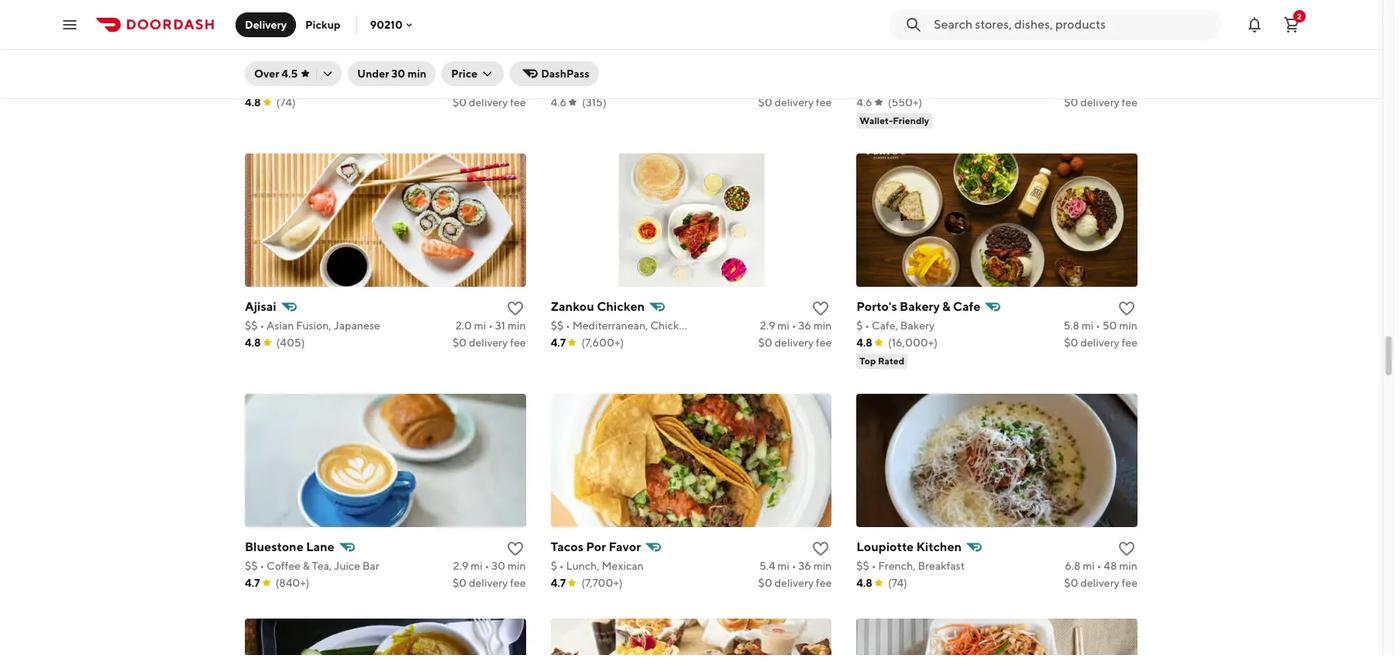 Task type: locate. For each thing, give the bounding box(es) containing it.
1 horizontal spatial breakfast
[[918, 560, 965, 572]]

0 vertical spatial bakery
[[900, 300, 940, 314]]

4.6 down dashpass button at the left of the page
[[551, 96, 567, 109]]

0 vertical spatial 30
[[392, 67, 406, 80]]

$​0 delivery fee
[[453, 96, 526, 109], [759, 96, 832, 109], [1065, 96, 1138, 109], [453, 337, 526, 349], [759, 337, 832, 349], [1065, 337, 1138, 349], [453, 577, 526, 590], [759, 577, 832, 590], [1065, 577, 1138, 590]]

breakfast
[[306, 79, 353, 92], [918, 560, 965, 572]]

bluestone lane
[[245, 540, 335, 555]]

1 vertical spatial breakfast
[[918, 560, 965, 572]]

min right 31
[[508, 320, 526, 332]]

delivery button
[[236, 12, 296, 37]]

1 vertical spatial (74)
[[888, 577, 908, 590]]

6.8 left the 45
[[453, 79, 469, 92]]

min
[[408, 67, 427, 80], [508, 79, 526, 92], [508, 320, 526, 332], [814, 320, 832, 332], [1120, 320, 1138, 332], [508, 560, 526, 572], [814, 560, 832, 572], [1120, 560, 1138, 572]]

min right the 50
[[1120, 320, 1138, 332]]

0 horizontal spatial breakfast
[[306, 79, 353, 92]]

6.8 left 48
[[1066, 560, 1081, 572]]

min right under
[[408, 67, 427, 80]]

bakery
[[900, 300, 940, 314], [901, 320, 935, 332]]

0 vertical spatial loupiotte
[[245, 59, 302, 74]]

$$ down singapore's
[[551, 79, 564, 92]]

min right the 45
[[508, 79, 526, 92]]

click to add this store to your saved list image for 6.8 mi • 48 min
[[1118, 540, 1137, 558]]

0 vertical spatial 2.9
[[760, 320, 776, 332]]

1 horizontal spatial $
[[857, 320, 863, 332]]

click to add this store to your saved list image up 6.8 mi • 48 min
[[1118, 540, 1137, 558]]

0 vertical spatial breakfast
[[306, 79, 353, 92]]

0 vertical spatial (74)
[[276, 96, 296, 109]]

$​0
[[453, 96, 467, 109], [759, 96, 773, 109], [1065, 96, 1079, 109], [453, 337, 467, 349], [759, 337, 773, 349], [1065, 337, 1079, 349], [453, 577, 467, 590], [759, 577, 773, 590], [1065, 577, 1079, 590]]

4.8
[[245, 96, 261, 109], [245, 337, 261, 349], [857, 337, 873, 349], [857, 577, 873, 590]]

$
[[857, 320, 863, 332], [551, 560, 557, 572]]

0 vertical spatial $
[[857, 320, 863, 332]]

banana
[[621, 59, 664, 74]]

mi for 6.8 mi • 48 min
[[1083, 560, 1095, 572]]

click to add this store to your saved list image
[[506, 59, 525, 78], [506, 300, 525, 318], [812, 300, 831, 318], [812, 540, 831, 558], [1118, 540, 1137, 558]]

6.8 for 6.8 mi • 45 min
[[453, 79, 469, 92]]

1 horizontal spatial $$ • french, breakfast
[[857, 560, 965, 572]]

& left tea,
[[303, 560, 310, 572]]

2.9
[[760, 320, 776, 332], [453, 560, 469, 572]]

$$ • french, breakfast
[[245, 79, 353, 92], [857, 560, 965, 572]]

mi for 5.4 mi • 36 min
[[778, 560, 790, 572]]

$ left the cafe,
[[857, 320, 863, 332]]

delivery
[[245, 18, 287, 31]]

1 vertical spatial 36
[[799, 560, 812, 572]]

$ • cafe, bakery
[[857, 320, 935, 332]]

1 horizontal spatial loupiotte kitchen
[[857, 540, 962, 555]]

2.9 mi • 30 min
[[453, 560, 526, 572]]

curry
[[631, 79, 659, 92]]

$$ right 5.4 mi • 36 min
[[857, 560, 870, 572]]

1 vertical spatial click to add this store to your saved list image
[[506, 540, 525, 558]]

singapore's
[[551, 59, 618, 74]]

bakery up '(16,000+)' on the bottom
[[901, 320, 935, 332]]

french, for 6.8 mi • 48 min
[[879, 560, 916, 572]]

0 horizontal spatial click to add this store to your saved list image
[[506, 540, 525, 558]]

min for 2.0 mi • 31 min
[[508, 320, 526, 332]]

(16,000+)
[[888, 337, 938, 349]]

1 36 from the top
[[799, 320, 812, 332]]

1 4.6 from the left
[[551, 96, 567, 109]]

over 4.5 button
[[245, 61, 342, 86]]

mi for 2.9 mi • 36 min
[[778, 320, 790, 332]]

0 horizontal spatial chicken
[[597, 300, 645, 314]]

click to add this store to your saved list image for 6.8 mi • 45 min
[[506, 59, 525, 78]]

mi
[[471, 79, 483, 92], [474, 320, 486, 332], [778, 320, 790, 332], [1082, 320, 1094, 332], [471, 560, 483, 572], [778, 560, 790, 572], [1083, 560, 1095, 572]]

min for 2.9 mi • 30 min
[[508, 560, 526, 572]]

kitchen for 6.8 mi • 48 min
[[917, 540, 962, 555]]

(74) for 6.8 mi • 45 min
[[276, 96, 296, 109]]

1 horizontal spatial 6.8
[[1066, 560, 1081, 572]]

fee
[[510, 96, 526, 109], [816, 96, 832, 109], [1122, 96, 1138, 109], [510, 337, 526, 349], [816, 337, 832, 349], [1122, 337, 1138, 349], [510, 577, 526, 590], [816, 577, 832, 590], [1122, 577, 1138, 590]]

4.7 down tacos
[[551, 577, 566, 590]]

0 horizontal spatial loupiotte
[[245, 59, 302, 74]]

dashpass button
[[510, 61, 599, 86]]

loupiotte kitchen for 6.8 mi • 45 min
[[245, 59, 350, 74]]

1 vertical spatial 6.8
[[1066, 560, 1081, 572]]

loupiotte kitchen
[[245, 59, 350, 74], [857, 540, 962, 555]]

2.9 for bluestone lane
[[453, 560, 469, 572]]

porto's
[[857, 300, 898, 314]]

4.6 for (550+)
[[857, 96, 873, 109]]

click to add this store to your saved list image up the 2.9 mi • 30 min
[[506, 540, 525, 558]]

min inside button
[[408, 67, 427, 80]]

0 horizontal spatial loupiotte kitchen
[[245, 59, 350, 74]]

fee for 2.0 mi • 31 min
[[510, 337, 526, 349]]

2.9 for zankou chicken
[[760, 320, 776, 332]]

por
[[586, 540, 606, 555]]

delivery for 6.8 mi • 48 min
[[1081, 577, 1120, 590]]

$ for tacos
[[551, 560, 557, 572]]

4.6
[[551, 96, 567, 109], [857, 96, 873, 109]]

$$ inside the 'singapore's banana leaf $$ • appetizers, curry'
[[551, 79, 564, 92]]

min right 48
[[1120, 560, 1138, 572]]

2 4.6 from the left
[[857, 96, 873, 109]]

cafe,
[[872, 320, 899, 332]]

0 horizontal spatial 6.8
[[453, 79, 469, 92]]

delivery for 2.0 mi • 31 min
[[469, 337, 508, 349]]

chicken right mediterranean,
[[651, 320, 692, 332]]

1 horizontal spatial kitchen
[[917, 540, 962, 555]]

$​0 for 2.9 mi • 36 min
[[759, 337, 773, 349]]

2 36 from the top
[[799, 560, 812, 572]]

1 vertical spatial loupiotte
[[857, 540, 914, 555]]

$$ • asian fusion, japanese
[[245, 320, 380, 332]]

30
[[392, 67, 406, 80], [492, 560, 506, 572]]

chicken up the $$ • mediterranean, chicken
[[597, 300, 645, 314]]

1 horizontal spatial (74)
[[888, 577, 908, 590]]

$​0 for 6.8 mi • 45 min
[[453, 96, 467, 109]]

asian
[[267, 320, 294, 332]]

0 horizontal spatial $
[[551, 560, 557, 572]]

0 horizontal spatial 4.6
[[551, 96, 567, 109]]

1 horizontal spatial 2.9
[[760, 320, 776, 332]]

ajisai
[[245, 300, 277, 314]]

0 horizontal spatial 2.9
[[453, 560, 469, 572]]

$$ for 6.8 mi • 48 min
[[857, 560, 870, 572]]

click to add this store to your saved list image up 6.8 mi • 45 min
[[506, 59, 525, 78]]

(74) for 6.8 mi • 48 min
[[888, 577, 908, 590]]

delivery for 5.4 mi • 36 min
[[775, 577, 814, 590]]

min left the cafe,
[[814, 320, 832, 332]]

4.7 left (840+)
[[245, 577, 260, 590]]

0 horizontal spatial (74)
[[276, 96, 296, 109]]

$​0 delivery fee for 6.8 mi • 45 min
[[453, 96, 526, 109]]

90210
[[370, 18, 403, 31]]

fee for 6.8 mi • 45 min
[[510, 96, 526, 109]]

price
[[452, 67, 478, 80]]

over
[[254, 67, 280, 80]]

$​0 delivery fee for 5.4 mi • 36 min
[[759, 577, 832, 590]]

36
[[799, 320, 812, 332], [799, 560, 812, 572]]

0 horizontal spatial kitchen
[[305, 59, 350, 74]]

fee for 5.4 mi • 36 min
[[816, 577, 832, 590]]

click to add this store to your saved list image for 2.0 mi • 31 min
[[506, 300, 525, 318]]

$​0 delivery fee for 2.0 mi • 31 min
[[453, 337, 526, 349]]

5.8 mi • 50 min
[[1064, 320, 1138, 332]]

chicken
[[597, 300, 645, 314], [651, 320, 692, 332]]

0 vertical spatial french,
[[267, 79, 304, 92]]

2.0 mi • 31 min
[[456, 320, 526, 332]]

french,
[[267, 79, 304, 92], [879, 560, 916, 572]]

2 bakery from the top
[[901, 320, 935, 332]]

4.7 for bluestone lane
[[245, 577, 260, 590]]

click to add this store to your saved list image up 5.4 mi • 36 min
[[812, 540, 831, 558]]

4.7
[[551, 337, 566, 349], [245, 577, 260, 590], [551, 577, 566, 590]]

1 horizontal spatial french,
[[879, 560, 916, 572]]

0 vertical spatial loupiotte kitchen
[[245, 59, 350, 74]]

delivery
[[469, 96, 508, 109], [775, 96, 814, 109], [1081, 96, 1120, 109], [469, 337, 508, 349], [775, 337, 814, 349], [1081, 337, 1120, 349], [469, 577, 508, 590], [775, 577, 814, 590], [1081, 577, 1120, 590]]

kitchen
[[305, 59, 350, 74], [917, 540, 962, 555]]

1 horizontal spatial &
[[943, 300, 951, 314]]

kitchen for 6.8 mi • 45 min
[[305, 59, 350, 74]]

& left cafe
[[943, 300, 951, 314]]

1 vertical spatial loupiotte kitchen
[[857, 540, 962, 555]]

1 vertical spatial 30
[[492, 560, 506, 572]]

• inside the 'singapore's banana leaf $$ • appetizers, curry'
[[566, 79, 571, 92]]

min left lunch,
[[508, 560, 526, 572]]

$$ down "ajisai"
[[245, 320, 258, 332]]

fusion,
[[296, 320, 332, 332]]

1 horizontal spatial 4.6
[[857, 96, 873, 109]]

click to add this store to your saved list image up 5.8 mi • 50 min
[[1118, 300, 1137, 318]]

mexican
[[602, 560, 644, 572]]

min right 5.4
[[814, 560, 832, 572]]

loupiotte kitchen for 6.8 mi • 48 min
[[857, 540, 962, 555]]

1 horizontal spatial click to add this store to your saved list image
[[1118, 300, 1137, 318]]

6.8 for 6.8 mi • 48 min
[[1066, 560, 1081, 572]]

36 for zankou chicken
[[799, 320, 812, 332]]

0 horizontal spatial 30
[[392, 67, 406, 80]]

1 horizontal spatial chicken
[[651, 320, 692, 332]]

top
[[860, 355, 876, 367]]

notification bell image
[[1246, 15, 1265, 34]]

&
[[943, 300, 951, 314], [303, 560, 310, 572]]

4.7 down zankou
[[551, 337, 566, 349]]

$ • lunch, mexican
[[551, 560, 644, 572]]

loupiotte
[[245, 59, 302, 74], [857, 540, 914, 555]]

0 vertical spatial click to add this store to your saved list image
[[1118, 300, 1137, 318]]

$$ down zankou
[[551, 320, 564, 332]]

0 horizontal spatial $$ • french, breakfast
[[245, 79, 353, 92]]

(550+)
[[888, 96, 923, 109]]

delivery for 6.8 mi • 45 min
[[469, 96, 508, 109]]

1 vertical spatial $
[[551, 560, 557, 572]]

1 vertical spatial $$ • french, breakfast
[[857, 560, 965, 572]]

delivery for 2.9 mi • 36 min
[[775, 337, 814, 349]]

lunch,
[[566, 560, 600, 572]]

$$ left 4.5
[[245, 79, 258, 92]]

$​0 delivery fee for 5.8 mi • 50 min
[[1065, 337, 1138, 349]]

fee for 6.8 mi • 48 min
[[1122, 577, 1138, 590]]

4.8 for 6.8 mi • 45 min
[[245, 96, 261, 109]]

$​0 delivery fee for 2.9 mi • 30 min
[[453, 577, 526, 590]]

click to add this store to your saved list image up 2.0 mi • 31 min
[[506, 300, 525, 318]]

1 vertical spatial 2.9
[[453, 560, 469, 572]]

$​0 for 5.8 mi • 50 min
[[1065, 337, 1079, 349]]

31
[[495, 320, 506, 332]]

$​0 for 2.0 mi • 31 min
[[453, 337, 467, 349]]

0 vertical spatial kitchen
[[305, 59, 350, 74]]

singapore's banana leaf $$ • appetizers, curry
[[551, 59, 692, 92]]

delivery for 2.9 mi • 30 min
[[469, 577, 508, 590]]

(74)
[[276, 96, 296, 109], [888, 577, 908, 590]]

french, for 6.8 mi • 45 min
[[267, 79, 304, 92]]

mi for 6.8 mi • 45 min
[[471, 79, 483, 92]]

min for 5.8 mi • 50 min
[[1120, 320, 1138, 332]]

bakery up $ • cafe, bakery
[[900, 300, 940, 314]]

$$
[[245, 79, 258, 92], [551, 79, 564, 92], [245, 320, 258, 332], [551, 320, 564, 332], [245, 560, 258, 572], [857, 560, 870, 572]]

click to add this store to your saved list image up 2.9 mi • 36 min
[[812, 300, 831, 318]]

0 horizontal spatial french,
[[267, 79, 304, 92]]

1 vertical spatial bakery
[[901, 320, 935, 332]]

$ down tacos
[[551, 560, 557, 572]]

$$ for 6.8 mi • 45 min
[[245, 79, 258, 92]]

4.6 up 'wallet-'
[[857, 96, 873, 109]]

0 vertical spatial $$ • french, breakfast
[[245, 79, 353, 92]]

1 vertical spatial kitchen
[[917, 540, 962, 555]]

mi for 2.0 mi • 31 min
[[474, 320, 486, 332]]

0 vertical spatial 6.8
[[453, 79, 469, 92]]

$$ down bluestone
[[245, 560, 258, 572]]

2 button
[[1277, 9, 1308, 40]]

2
[[1298, 11, 1303, 21]]

1 vertical spatial &
[[303, 560, 310, 572]]

5.8
[[1064, 320, 1080, 332]]

1 horizontal spatial loupiotte
[[857, 540, 914, 555]]

cafe
[[954, 300, 981, 314]]

click to add this store to your saved list image
[[1118, 300, 1137, 318], [506, 540, 525, 558]]

0 vertical spatial 36
[[799, 320, 812, 332]]

4.6 for (315)
[[551, 96, 567, 109]]

$$ • coffee & tea, juice bar
[[245, 560, 380, 572]]

rated
[[878, 355, 905, 367]]

$$ for 2.9 mi • 36 min
[[551, 320, 564, 332]]

90210 button
[[370, 18, 415, 31]]

$ for porto's
[[857, 320, 863, 332]]

1 vertical spatial french,
[[879, 560, 916, 572]]

6.8 mi • 45 min
[[453, 79, 526, 92]]



Task type: vqa. For each thing, say whether or not it's contained in the screenshot.


Task type: describe. For each thing, give the bounding box(es) containing it.
open menu image
[[60, 15, 79, 34]]

mi for 2.9 mi • 30 min
[[471, 560, 483, 572]]

breakfast for 6.8 mi • 48 min
[[918, 560, 965, 572]]

fee for 2.9 mi • 36 min
[[816, 337, 832, 349]]

$$ for 2.0 mi • 31 min
[[245, 320, 258, 332]]

friendly
[[893, 115, 930, 127]]

price button
[[442, 61, 504, 86]]

30 inside button
[[392, 67, 406, 80]]

japanese
[[334, 320, 380, 332]]

zankou
[[551, 300, 595, 314]]

tacos por favor
[[551, 540, 641, 555]]

coffee
[[267, 560, 301, 572]]

2.9 mi • 36 min
[[760, 320, 832, 332]]

$$ for 2.9 mi • 30 min
[[245, 560, 258, 572]]

0 horizontal spatial &
[[303, 560, 310, 572]]

36 for tacos por favor
[[799, 560, 812, 572]]

1 vertical spatial chicken
[[651, 320, 692, 332]]

50
[[1103, 320, 1118, 332]]

min for 6.8 mi • 48 min
[[1120, 560, 1138, 572]]

fee for 2.9 mi • 30 min
[[510, 577, 526, 590]]

over 4.5
[[254, 67, 298, 80]]

bar
[[363, 560, 380, 572]]

(405)
[[276, 337, 305, 349]]

$​0 for 2.9 mi • 30 min
[[453, 577, 467, 590]]

porto's bakery & cafe
[[857, 300, 981, 314]]

zankou chicken
[[551, 300, 645, 314]]

wallet-friendly
[[860, 115, 930, 127]]

(7,700+)
[[582, 577, 623, 590]]

tacos
[[551, 540, 584, 555]]

4.8 for 2.0 mi • 31 min
[[245, 337, 261, 349]]

$$ • french, breakfast for 6.8 mi • 45 min
[[245, 79, 353, 92]]

click to add this store to your saved list image for 5.4 mi • 36 min
[[812, 540, 831, 558]]

appetizers,
[[573, 79, 629, 92]]

1 bakery from the top
[[900, 300, 940, 314]]

wallet-
[[860, 115, 893, 127]]

fee for 5.8 mi • 50 min
[[1122, 337, 1138, 349]]

4.7 for zankou chicken
[[551, 337, 566, 349]]

delivery for 5.8 mi • 50 min
[[1081, 337, 1120, 349]]

$​0 delivery fee for 2.9 mi • 36 min
[[759, 337, 832, 349]]

$​0 delivery fee for 6.8 mi • 48 min
[[1065, 577, 1138, 590]]

breakfast for 6.8 mi • 45 min
[[306, 79, 353, 92]]

48
[[1104, 560, 1118, 572]]

(315)
[[582, 96, 607, 109]]

6.8 mi • 48 min
[[1066, 560, 1138, 572]]

$$ • french, breakfast for 6.8 mi • 48 min
[[857, 560, 965, 572]]

(7,600+)
[[582, 337, 624, 349]]

juice
[[334, 560, 361, 572]]

$$ • mediterranean, chicken
[[551, 320, 692, 332]]

min for 6.8 mi • 45 min
[[508, 79, 526, 92]]

tea,
[[312, 560, 332, 572]]

top rated
[[860, 355, 905, 367]]

Store search: begin typing to search for stores available on DoorDash text field
[[934, 16, 1212, 33]]

45
[[492, 79, 506, 92]]

leaf
[[667, 59, 692, 74]]

bluestone
[[245, 540, 304, 555]]

loupiotte for 6.8 mi • 48 min
[[857, 540, 914, 555]]

5.4 mi • 36 min
[[760, 560, 832, 572]]

dashpass
[[541, 67, 590, 80]]

under 30 min
[[357, 67, 427, 80]]

pickup
[[306, 18, 341, 31]]

click to add this store to your saved list image for 2.9 mi • 36 min
[[812, 300, 831, 318]]

1 horizontal spatial 30
[[492, 560, 506, 572]]

under
[[357, 67, 389, 80]]

$​0 for 6.8 mi • 48 min
[[1065, 577, 1079, 590]]

click to add this store to your saved list image for porto's bakery & cafe
[[1118, 300, 1137, 318]]

(840+)
[[276, 577, 310, 590]]

0 vertical spatial chicken
[[597, 300, 645, 314]]

5.4
[[760, 560, 776, 572]]

mi for 5.8 mi • 50 min
[[1082, 320, 1094, 332]]

4.5
[[282, 67, 298, 80]]

under 30 min button
[[348, 61, 436, 86]]

0 vertical spatial &
[[943, 300, 951, 314]]

4.7 for tacos por favor
[[551, 577, 566, 590]]

favor
[[609, 540, 641, 555]]

pickup button
[[296, 12, 350, 37]]

2.0
[[456, 320, 472, 332]]

loupiotte for 6.8 mi • 45 min
[[245, 59, 302, 74]]

lane
[[306, 540, 335, 555]]

click to add this store to your saved list image for bluestone lane
[[506, 540, 525, 558]]

min for 5.4 mi • 36 min
[[814, 560, 832, 572]]

3 items, open order cart image
[[1283, 15, 1302, 34]]

mediterranean,
[[573, 320, 648, 332]]

4.8 for 6.8 mi • 48 min
[[857, 577, 873, 590]]

$​0 for 5.4 mi • 36 min
[[759, 577, 773, 590]]

4.8 for 5.8 mi • 50 min
[[857, 337, 873, 349]]

min for 2.9 mi • 36 min
[[814, 320, 832, 332]]



